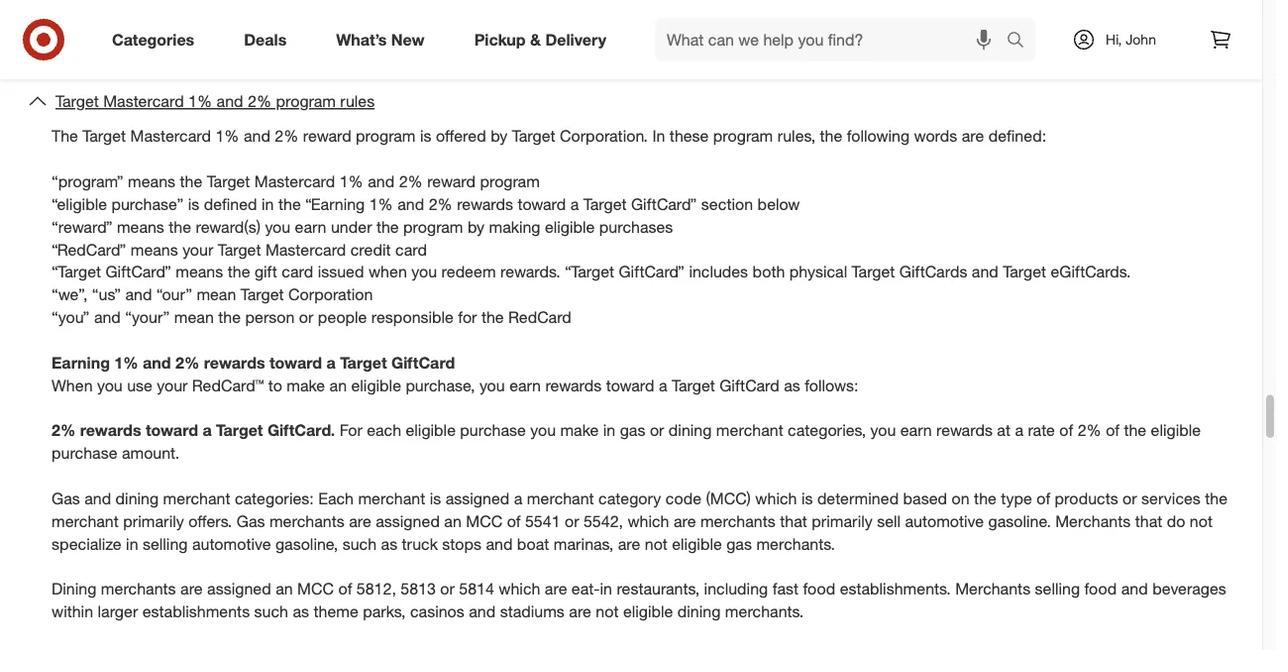 Task type: vqa. For each thing, say whether or not it's contained in the screenshot.
9.5Oz
no



Task type: describe. For each thing, give the bounding box(es) containing it.
2 horizontal spatial merchants
[[701, 512, 776, 531]]

defined
[[204, 195, 257, 214]]

do
[[1168, 512, 1186, 531]]

dining merchants are assigned an mcc of 5812, 5813 or 5814 which are eat-in restaurants, including fast food establishments. merchants selling food and beverages within larger establishments such as theme parks, casinos and stadiums are not eligible dining merchants.
[[52, 580, 1227, 622]]

merchant up specialize
[[52, 512, 119, 531]]

0 vertical spatial mean
[[197, 285, 236, 305]]

in inside dining merchants are assigned an mcc of 5812, 5813 or 5814 which are eat-in restaurants, including fast food establishments. merchants selling food and beverages within larger establishments such as theme parks, casinos and stadiums are not eligible dining merchants.
[[600, 580, 613, 599]]

deals
[[244, 30, 287, 49]]

egiftcards.
[[1051, 263, 1132, 282]]

eligible inside the earning 1% and 2% rewards toward a target giftcard when you use your redcard™ to make an eligible purchase, you earn rewards toward a target giftcard as follows:
[[351, 376, 401, 395]]

on
[[952, 489, 970, 509]]

and inside the earning 1% and 2% rewards toward a target giftcard when you use your redcard™ to make an eligible purchase, you earn rewards toward a target giftcard as follows:
[[143, 353, 171, 373]]

earn inside "program" means the target mastercard 1% and 2% reward program "eligible purchase" is defined in the "earning 1% and 2% rewards toward a target giftcard" section below "reward" means the reward(s) you earn under the program by making eligible purchases "redcard" means your target mastercard credit card "target giftcard" means the gift card issued when you redeem rewards. "target giftcard" includes both physical target giftcards and target egiftcards. "we", "us" and "our" mean target corporation "you" and "your" mean the person or people responsible for the redcard
[[295, 218, 327, 237]]

program up redeem
[[404, 218, 463, 237]]

the left "earning
[[279, 195, 301, 214]]

2 horizontal spatial assigned
[[446, 489, 510, 509]]

1 that from the left
[[780, 512, 808, 531]]

1 food from the left
[[803, 580, 836, 599]]

and left boat
[[486, 535, 513, 554]]

below
[[758, 195, 801, 214]]

earn inside the earning 1% and 2% rewards toward a target giftcard when you use your redcard™ to make an eligible purchase, you earn rewards toward a target giftcard as follows:
[[510, 376, 541, 395]]

target up purchases
[[584, 195, 627, 214]]

the right on
[[975, 489, 997, 509]]

rules
[[340, 92, 375, 112]]

earn inside for each eligible purchase you make in gas or dining merchant categories, you earn rewards at a rate of 2% of the eligible purchase amount.
[[901, 421, 933, 441]]

pickup & delivery
[[475, 30, 607, 49]]

eligible inside gas and dining merchant categories: each merchant is assigned a merchant category code (mcc) which is determined based on the type of products or services the merchant primarily offers. gas merchants are assigned an mcc of 5541 or 5542, which are merchants that primarily sell automotive gasoline. merchants that do not specialize in selling automotive gasoline, such as truck stops and boat marinas, are not eligible gas merchants.
[[672, 535, 722, 554]]

target mastercard 1% and 2% program rules button
[[16, 79, 1247, 125]]

0 vertical spatial card
[[396, 240, 427, 260]]

you left use
[[97, 376, 123, 395]]

are down 5542,
[[618, 535, 641, 554]]

credit
[[351, 240, 391, 260]]

1 vertical spatial not
[[645, 535, 668, 554]]

"your"
[[125, 308, 170, 327]]

corporation
[[288, 285, 373, 305]]

are down each
[[349, 512, 372, 531]]

services
[[1142, 489, 1201, 509]]

your inside the earning 1% and 2% rewards toward a target giftcard when you use your redcard™ to make an eligible purchase, you earn rewards toward a target giftcard as follows:
[[157, 376, 188, 395]]

target left corporation.
[[512, 127, 556, 146]]

mcc inside dining merchants are assigned an mcc of 5812, 5813 or 5814 which are eat-in restaurants, including fast food establishments. merchants selling food and beverages within larger establishments such as theme parks, casinos and stadiums are not eligible dining merchants.
[[298, 580, 334, 599]]

mastercard up issued
[[266, 240, 346, 260]]

casinos
[[410, 603, 465, 622]]

merchant up "offers." on the bottom of the page
[[163, 489, 230, 509]]

each
[[318, 489, 354, 509]]

in inside gas and dining merchant categories: each merchant is assigned a merchant category code (mcc) which is determined based on the type of products or services the merchant primarily offers. gas merchants are assigned an mcc of 5541 or 5542, which are merchants that primarily sell automotive gasoline. merchants that do not specialize in selling automotive gasoline, such as truck stops and boat marinas, are not eligible gas merchants.
[[126, 535, 138, 554]]

2 primarily from the left
[[812, 512, 873, 531]]

giftcard" up purchases
[[631, 195, 697, 214]]

the inside for each eligible purchase you make in gas or dining merchant categories, you earn rewards at a rate of 2% of the eligible purchase amount.
[[1125, 421, 1147, 441]]

earning 1% and 2% rewards toward a target giftcard when you use your redcard™ to make an eligible purchase, you earn rewards toward a target giftcard as follows:
[[52, 353, 859, 395]]

5814
[[459, 580, 495, 599]]

What can we help you find? suggestions appear below search field
[[655, 18, 1012, 61]]

offered
[[436, 127, 486, 146]]

the left gift
[[228, 263, 250, 282]]

dining inside for each eligible purchase you make in gas or dining merchant categories, you earn rewards at a rate of 2% of the eligible purchase amount.
[[669, 421, 712, 441]]

eligible down the "purchase,"
[[406, 421, 456, 441]]

1 horizontal spatial by
[[491, 127, 508, 146]]

rewards inside for each eligible purchase you make in gas or dining merchant categories, you earn rewards at a rate of 2% of the eligible purchase amount.
[[937, 421, 993, 441]]

make inside the earning 1% and 2% rewards toward a target giftcard when you use your redcard™ to make an eligible purchase, you earn rewards toward a target giftcard as follows:
[[287, 376, 325, 395]]

purchase,
[[406, 376, 475, 395]]

eligible inside "program" means the target mastercard 1% and 2% reward program "eligible purchase" is defined in the "earning 1% and 2% rewards toward a target giftcard" section below "reward" means the reward(s) you earn under the program by making eligible purchases "redcard" means your target mastercard credit card "target giftcard" means the gift card issued when you redeem rewards. "target giftcard" includes both physical target giftcards and target egiftcards. "we", "us" and "our" mean target corporation "you" and "your" mean the person or people responsible for the redcard
[[545, 218, 595, 237]]

target right physical
[[852, 263, 896, 282]]

in inside "program" means the target mastercard 1% and 2% reward program "eligible purchase" is defined in the "earning 1% and 2% rewards toward a target giftcard" section below "reward" means the reward(s) you earn under the program by making eligible purchases "redcard" means your target mastercard credit card "target giftcard" means the gift card issued when you redeem rewards. "target giftcard" includes both physical target giftcards and target egiftcards. "we", "us" and "our" mean target corporation "you" and "your" mean the person or people responsible for the redcard
[[262, 195, 274, 214]]

(mcc)
[[706, 489, 751, 509]]

target down the redcard™
[[216, 421, 263, 441]]

"we",
[[52, 285, 88, 305]]

such inside gas and dining merchant categories: each merchant is assigned a merchant category code (mcc) which is determined based on the type of products or services the merchant primarily offers. gas merchants are assigned an mcc of 5541 or 5542, which are merchants that primarily sell automotive gasoline. merchants that do not specialize in selling automotive gasoline, such as truck stops and boat marinas, are not eligible gas merchants.
[[343, 535, 377, 554]]

and up '"your"'
[[125, 285, 152, 305]]

toward up the to
[[270, 353, 322, 373]]

pickup & delivery link
[[458, 18, 632, 61]]

rewards.
[[501, 263, 561, 282]]

products
[[1055, 489, 1119, 509]]

section
[[702, 195, 754, 214]]

you right the "purchase,"
[[480, 376, 505, 395]]

2% down offered
[[429, 195, 453, 214]]

your inside "program" means the target mastercard 1% and 2% reward program "eligible purchase" is defined in the "earning 1% and 2% rewards toward a target giftcard" section below "reward" means the reward(s) you earn under the program by making eligible purchases "redcard" means your target mastercard credit card "target giftcard" means the gift card issued when you redeem rewards. "target giftcard" includes both physical target giftcards and target egiftcards. "we", "us" and "our" mean target corporation "you" and "your" mean the person or people responsible for the redcard
[[183, 240, 213, 260]]

1% up "earning
[[340, 172, 364, 192]]

both
[[753, 263, 785, 282]]

are down eat-
[[569, 603, 592, 622]]

code
[[666, 489, 702, 509]]

search
[[998, 32, 1046, 51]]

stadiums
[[500, 603, 565, 622]]

"redcard"
[[52, 240, 126, 260]]

2 food from the left
[[1085, 580, 1118, 599]]

parks,
[[363, 603, 406, 622]]

theme
[[314, 603, 359, 622]]

a up for each eligible purchase you make in gas or dining merchant categories, you earn rewards at a rate of 2% of the eligible purchase amount.
[[659, 376, 668, 395]]

a inside gas and dining merchant categories: each merchant is assigned a merchant category code (mcc) which is determined based on the type of products or services the merchant primarily offers. gas merchants are assigned an mcc of 5541 or 5542, which are merchants that primarily sell automotive gasoline. merchants that do not specialize in selling automotive gasoline, such as truck stops and boat marinas, are not eligible gas merchants.
[[514, 489, 523, 509]]

or inside dining merchants are assigned an mcc of 5812, 5813 or 5814 which are eat-in restaurants, including fast food establishments. merchants selling food and beverages within larger establishments such as theme parks, casinos and stadiums are not eligible dining merchants.
[[440, 580, 455, 599]]

search button
[[998, 18, 1046, 65]]

"eligible
[[52, 195, 107, 214]]

purchases
[[600, 218, 673, 237]]

target up for each eligible purchase you make in gas or dining merchant categories, you earn rewards at a rate of 2% of the eligible purchase amount.
[[672, 376, 716, 395]]

merchants inside gas and dining merchant categories: each merchant is assigned a merchant category code (mcc) which is determined based on the type of products or services the merchant primarily offers. gas merchants are assigned an mcc of 5541 or 5542, which are merchants that primarily sell automotive gasoline. merchants that do not specialize in selling automotive gasoline, such as truck stops and boat marinas, are not eligible gas merchants.
[[1056, 512, 1131, 531]]

gas and dining merchant categories: each merchant is assigned a merchant category code (mcc) which is determined based on the type of products or services the merchant primarily offers. gas merchants are assigned an mcc of 5541 or 5542, which are merchants that primarily sell automotive gasoline. merchants that do not specialize in selling automotive gasoline, such as truck stops and boat marinas, are not eligible gas merchants.
[[52, 489, 1228, 554]]

giftcard.
[[268, 421, 335, 441]]

fast
[[773, 580, 799, 599]]

such inside dining merchants are assigned an mcc of 5812, 5813 or 5814 which are eat-in restaurants, including fast food establishments. merchants selling food and beverages within larger establishments such as theme parks, casinos and stadiums are not eligible dining merchants.
[[254, 603, 288, 622]]

5812,
[[357, 580, 396, 599]]

reward inside "program" means the target mastercard 1% and 2% reward program "eligible purchase" is defined in the "earning 1% and 2% rewards toward a target giftcard" section below "reward" means the reward(s) you earn under the program by making eligible purchases "redcard" means your target mastercard credit card "target giftcard" means the gift card issued when you redeem rewards. "target giftcard" includes both physical target giftcards and target egiftcards. "we", "us" and "our" mean target corporation "you" and "your" mean the person or people responsible for the redcard
[[427, 172, 476, 192]]

and down "us"
[[94, 308, 121, 327]]

eligible inside dining merchants are assigned an mcc of 5812, 5813 or 5814 which are eat-in restaurants, including fast food establishments. merchants selling food and beverages within larger establishments such as theme parks, casinos and stadiums are not eligible dining merchants.
[[623, 603, 673, 622]]

is inside "program" means the target mastercard 1% and 2% reward program "eligible purchase" is defined in the "earning 1% and 2% rewards toward a target giftcard" section below "reward" means the reward(s) you earn under the program by making eligible purchases "redcard" means your target mastercard credit card "target giftcard" means the gift card issued when you redeem rewards. "target giftcard" includes both physical target giftcards and target egiftcards. "we", "us" and "our" mean target corporation "you" and "your" mean the person or people responsible for the redcard
[[188, 195, 200, 214]]

and left beverages on the bottom of the page
[[1122, 580, 1149, 599]]

target down gift
[[241, 285, 284, 305]]

selling inside dining merchants are assigned an mcc of 5812, 5813 or 5814 which are eat-in restaurants, including fast food establishments. merchants selling food and beverages within larger establishments such as theme parks, casinos and stadiums are not eligible dining merchants.
[[1036, 580, 1081, 599]]

rate
[[1029, 421, 1056, 441]]

rules,
[[778, 127, 816, 146]]

to
[[268, 376, 282, 395]]

and down '5814'
[[469, 603, 496, 622]]

gift
[[255, 263, 277, 282]]

program inside dropdown button
[[276, 92, 336, 112]]

reward(s)
[[196, 218, 261, 237]]

the right for
[[482, 308, 504, 327]]

mcc inside gas and dining merchant categories: each merchant is assigned a merchant category code (mcc) which is determined based on the type of products or services the merchant primarily offers. gas merchants are assigned an mcc of 5541 or 5542, which are merchants that primarily sell automotive gasoline. merchants that do not specialize in selling automotive gasoline, such as truck stops and boat marinas, are not eligible gas merchants.
[[466, 512, 503, 531]]

the right services
[[1206, 489, 1228, 509]]

you right when
[[412, 263, 437, 282]]

type
[[1002, 489, 1033, 509]]

by inside "program" means the target mastercard 1% and 2% reward program "eligible purchase" is defined in the "earning 1% and 2% rewards toward a target giftcard" section below "reward" means the reward(s) you earn under the program by making eligible purchases "redcard" means your target mastercard credit card "target giftcard" means the gift card issued when you redeem rewards. "target giftcard" includes both physical target giftcards and target egiftcards. "we", "us" and "our" mean target corporation "you" and "your" mean the person or people responsible for the redcard
[[468, 218, 485, 237]]

program down rules
[[356, 127, 416, 146]]

program left rules,
[[714, 127, 773, 146]]

john
[[1126, 31, 1157, 48]]

and right the giftcards
[[972, 263, 999, 282]]

you up 5541
[[531, 421, 556, 441]]

a down the redcard™
[[203, 421, 212, 441]]

toward up amount.
[[146, 421, 198, 441]]

1% down target mastercard 1% and 2% program rules
[[216, 127, 239, 146]]

defined:
[[989, 127, 1047, 146]]

person
[[245, 308, 295, 327]]

categories link
[[95, 18, 219, 61]]

earning
[[52, 353, 110, 373]]

under
[[331, 218, 372, 237]]

0 vertical spatial which
[[756, 489, 797, 509]]

2% down target mastercard 1% and 2% program rules
[[275, 127, 299, 146]]

2% up when
[[399, 172, 423, 192]]

2% inside the earning 1% and 2% rewards toward a target giftcard when you use your redcard™ to make an eligible purchase, you earn rewards toward a target giftcard as follows:
[[176, 353, 200, 373]]

making
[[489, 218, 541, 237]]

physical
[[790, 263, 848, 282]]

1 primarily from the left
[[123, 512, 184, 531]]

delivery
[[546, 30, 607, 49]]

1 horizontal spatial which
[[628, 512, 670, 531]]

redcard
[[509, 308, 572, 327]]

an inside the earning 1% and 2% rewards toward a target giftcard when you use your redcard™ to make an eligible purchase, you earn rewards toward a target giftcard as follows:
[[330, 376, 347, 395]]

merchant up truck
[[358, 489, 426, 509]]

what's new
[[336, 30, 425, 49]]

the target mastercard 1% and 2% reward program is offered by target corporation. in these program rules, the following words are defined:
[[52, 127, 1047, 146]]

hi,
[[1106, 31, 1123, 48]]

the down purchase" on the top of the page
[[169, 218, 191, 237]]

make inside for each eligible purchase you make in gas or dining merchant categories, you earn rewards at a rate of 2% of the eligible purchase amount.
[[561, 421, 599, 441]]

0 horizontal spatial gas
[[52, 489, 80, 509]]

or inside "program" means the target mastercard 1% and 2% reward program "eligible purchase" is defined in the "earning 1% and 2% rewards toward a target giftcard" section below "reward" means the reward(s) you earn under the program by making eligible purchases "redcard" means your target mastercard credit card "target giftcard" means the gift card issued when you redeem rewards. "target giftcard" includes both physical target giftcards and target egiftcards. "we", "us" and "our" mean target corporation "you" and "your" mean the person or people responsible for the redcard
[[299, 308, 314, 327]]

toward inside "program" means the target mastercard 1% and 2% reward program "eligible purchase" is defined in the "earning 1% and 2% rewards toward a target giftcard" section below "reward" means the reward(s) you earn under the program by making eligible purchases "redcard" means your target mastercard credit card "target giftcard" means the gift card issued when you redeem rewards. "target giftcard" includes both physical target giftcards and target egiftcards. "we", "us" and "our" mean target corporation "you" and "your" mean the person or people responsible for the redcard
[[518, 195, 566, 214]]

use
[[127, 376, 153, 395]]

0 horizontal spatial giftcard
[[392, 353, 455, 373]]

1% inside target mastercard 1% and 2% program rules dropdown button
[[188, 92, 212, 112]]

"reward"
[[52, 218, 113, 237]]

the left person
[[218, 308, 241, 327]]

1 "target from the left
[[52, 263, 101, 282]]

are left eat-
[[545, 580, 567, 599]]

for
[[458, 308, 477, 327]]

giftcard" down purchases
[[619, 263, 685, 282]]

not inside dining merchants are assigned an mcc of 5812, 5813 or 5814 which are eat-in restaurants, including fast food establishments. merchants selling food and beverages within larger establishments such as theme parks, casinos and stadiums are not eligible dining merchants.
[[596, 603, 619, 622]]

categories:
[[235, 489, 314, 509]]

target down people
[[340, 353, 387, 373]]

1 vertical spatial assigned
[[376, 512, 440, 531]]

program up making
[[480, 172, 540, 192]]

"program" means the target mastercard 1% and 2% reward program "eligible purchase" is defined in the "earning 1% and 2% rewards toward a target giftcard" section below "reward" means the reward(s) you earn under the program by making eligible purchases "redcard" means your target mastercard credit card "target giftcard" means the gift card issued when you redeem rewards. "target giftcard" includes both physical target giftcards and target egiftcards. "we", "us" and "our" mean target corporation "you" and "your" mean the person or people responsible for the redcard
[[52, 172, 1132, 327]]

are down the code
[[674, 512, 696, 531]]

establishments.
[[840, 580, 951, 599]]

the up purchase" on the top of the page
[[180, 172, 202, 192]]

toward up for each eligible purchase you make in gas or dining merchant categories, you earn rewards at a rate of 2% of the eligible purchase amount.
[[606, 376, 655, 395]]

"earning
[[305, 195, 365, 214]]

offers.
[[189, 512, 232, 531]]

or left services
[[1123, 489, 1138, 509]]

deals link
[[227, 18, 312, 61]]

for
[[340, 421, 363, 441]]

and up when
[[398, 195, 425, 214]]

giftcard" up "us"
[[106, 263, 171, 282]]

"program"
[[52, 172, 124, 192]]

categories,
[[788, 421, 867, 441]]

redcard™
[[192, 376, 264, 395]]

is up truck
[[430, 489, 441, 509]]

or inside for each eligible purchase you make in gas or dining merchant categories, you earn rewards at a rate of 2% of the eligible purchase amount.
[[650, 421, 665, 441]]

what's new link
[[319, 18, 450, 61]]

0 vertical spatial not
[[1190, 512, 1213, 531]]

target up 'defined'
[[207, 172, 250, 192]]

target right the at the left of the page
[[83, 127, 126, 146]]

2% inside dropdown button
[[248, 92, 272, 112]]

boat
[[517, 535, 550, 554]]

a down people
[[327, 353, 336, 373]]

specialize
[[52, 535, 122, 554]]



Task type: locate. For each thing, give the bounding box(es) containing it.
1 vertical spatial reward
[[427, 172, 476, 192]]

1 horizontal spatial giftcard
[[720, 376, 780, 395]]

categories
[[112, 30, 195, 49]]

merchants up gasoline,
[[270, 512, 345, 531]]

amount.
[[122, 444, 180, 463]]

0 horizontal spatial assigned
[[207, 580, 271, 599]]

1 vertical spatial selling
[[1036, 580, 1081, 599]]

determined
[[818, 489, 899, 509]]

1 vertical spatial your
[[157, 376, 188, 395]]

merchants. inside gas and dining merchant categories: each merchant is assigned a merchant category code (mcc) which is determined based on the type of products or services the merchant primarily offers. gas merchants are assigned an mcc of 5541 or 5542, which are merchants that primarily sell automotive gasoline. merchants that do not specialize in selling automotive gasoline, such as truck stops and boat marinas, are not eligible gas merchants.
[[757, 535, 836, 554]]

1 vertical spatial as
[[381, 535, 398, 554]]

a inside for each eligible purchase you make in gas or dining merchant categories, you earn rewards at a rate of 2% of the eligible purchase amount.
[[1016, 421, 1024, 441]]

rewards up the redcard™
[[204, 353, 265, 373]]

1 horizontal spatial gas
[[237, 512, 265, 531]]

1 vertical spatial by
[[468, 218, 485, 237]]

"target up "we",
[[52, 263, 101, 282]]

sell
[[878, 512, 901, 531]]

new
[[391, 30, 425, 49]]

2 horizontal spatial which
[[756, 489, 797, 509]]

0 vertical spatial such
[[343, 535, 377, 554]]

responsible
[[372, 308, 454, 327]]

2 vertical spatial not
[[596, 603, 619, 622]]

1 horizontal spatial earn
[[510, 376, 541, 395]]

as left truck
[[381, 535, 398, 554]]

0 horizontal spatial primarily
[[123, 512, 184, 531]]

2 vertical spatial assigned
[[207, 580, 271, 599]]

mean
[[197, 285, 236, 305], [174, 308, 214, 327]]

target up the at the left of the page
[[56, 92, 99, 112]]

words
[[915, 127, 958, 146]]

0 horizontal spatial gas
[[620, 421, 646, 441]]

that
[[780, 512, 808, 531], [1136, 512, 1163, 531]]

1 horizontal spatial not
[[645, 535, 668, 554]]

dining up the code
[[669, 421, 712, 441]]

toward
[[518, 195, 566, 214], [270, 353, 322, 373], [606, 376, 655, 395], [146, 421, 198, 441]]

including
[[704, 580, 769, 599]]

dining
[[52, 580, 97, 599]]

0 vertical spatial make
[[287, 376, 325, 395]]

mean right "our"
[[197, 285, 236, 305]]

mcc up theme
[[298, 580, 334, 599]]

reward down offered
[[427, 172, 476, 192]]

food right fast
[[803, 580, 836, 599]]

0 horizontal spatial food
[[803, 580, 836, 599]]

target inside dropdown button
[[56, 92, 99, 112]]

make right the to
[[287, 376, 325, 395]]

your down reward(s)
[[183, 240, 213, 260]]

is left the determined
[[802, 489, 813, 509]]

is
[[420, 127, 432, 146], [188, 195, 200, 214], [430, 489, 441, 509], [802, 489, 813, 509]]

as inside dining merchants are assigned an mcc of 5812, 5813 or 5814 which are eat-in restaurants, including fast food establishments. merchants selling food and beverages within larger establishments such as theme parks, casinos and stadiums are not eligible dining merchants.
[[293, 603, 309, 622]]

1 vertical spatial dining
[[116, 489, 159, 509]]

1% up use
[[114, 353, 138, 373]]

and down target mastercard 1% and 2% program rules
[[244, 127, 271, 146]]

mean down "our"
[[174, 308, 214, 327]]

of
[[1060, 421, 1074, 441], [1107, 421, 1120, 441], [1037, 489, 1051, 509], [507, 512, 521, 531], [339, 580, 352, 599]]

the
[[52, 127, 78, 146]]

0 horizontal spatial purchase
[[52, 444, 117, 463]]

eligible up services
[[1152, 421, 1202, 441]]

0 vertical spatial earn
[[295, 218, 327, 237]]

rewards inside "program" means the target mastercard 1% and 2% reward program "eligible purchase" is defined in the "earning 1% and 2% rewards toward a target giftcard" section below "reward" means the reward(s) you earn under the program by making eligible purchases "redcard" means your target mastercard credit card "target giftcard" means the gift card issued when you redeem rewards. "target giftcard" includes both physical target giftcards and target egiftcards. "we", "us" and "our" mean target corporation "you" and "your" mean the person or people responsible for the redcard
[[457, 195, 514, 214]]

selling up establishments
[[143, 535, 188, 554]]

1 horizontal spatial assigned
[[376, 512, 440, 531]]

and inside dropdown button
[[217, 92, 243, 112]]

are right words
[[962, 127, 985, 146]]

2 vertical spatial as
[[293, 603, 309, 622]]

1 horizontal spatial as
[[381, 535, 398, 554]]

"our"
[[156, 285, 192, 305]]

5542,
[[584, 512, 624, 531]]

giftcard left follows:
[[720, 376, 780, 395]]

such up 5812,
[[343, 535, 377, 554]]

0 horizontal spatial as
[[293, 603, 309, 622]]

2 vertical spatial which
[[499, 580, 541, 599]]

mastercard up "earning
[[255, 172, 335, 192]]

2% down when
[[52, 421, 76, 441]]

of inside dining merchants are assigned an mcc of 5812, 5813 or 5814 which are eat-in restaurants, including fast food establishments. merchants selling food and beverages within larger establishments such as theme parks, casinos and stadiums are not eligible dining merchants.
[[339, 580, 352, 599]]

merchant
[[717, 421, 784, 441], [163, 489, 230, 509], [358, 489, 426, 509], [527, 489, 594, 509], [52, 512, 119, 531]]

0 vertical spatial by
[[491, 127, 508, 146]]

at
[[998, 421, 1011, 441]]

0 horizontal spatial that
[[780, 512, 808, 531]]

1 vertical spatial purchase
[[52, 444, 117, 463]]

1 horizontal spatial an
[[330, 376, 347, 395]]

in down marinas,
[[600, 580, 613, 599]]

dining inside dining merchants are assigned an mcc of 5812, 5813 or 5814 which are eat-in restaurants, including fast food establishments. merchants selling food and beverages within larger establishments such as theme parks, casinos and stadiums are not eligible dining merchants.
[[678, 603, 721, 622]]

or
[[299, 308, 314, 327], [650, 421, 665, 441], [1123, 489, 1138, 509], [565, 512, 579, 531], [440, 580, 455, 599]]

and up use
[[143, 353, 171, 373]]

target down reward(s)
[[218, 240, 261, 260]]

2% rewards toward a target giftcard.
[[52, 421, 335, 441]]

or up marinas,
[[565, 512, 579, 531]]

1 horizontal spatial purchase
[[460, 421, 526, 441]]

merchants inside dining merchants are assigned an mcc of 5812, 5813 or 5814 which are eat-in restaurants, including fast food establishments. merchants selling food and beverages within larger establishments such as theme parks, casinos and stadiums are not eligible dining merchants.
[[956, 580, 1031, 599]]

gasoline,
[[275, 535, 338, 554]]

0 vertical spatial an
[[330, 376, 347, 395]]

0 vertical spatial selling
[[143, 535, 188, 554]]

1 horizontal spatial mcc
[[466, 512, 503, 531]]

1 horizontal spatial primarily
[[812, 512, 873, 531]]

dining down including
[[678, 603, 721, 622]]

as inside the earning 1% and 2% rewards toward a target giftcard when you use your redcard™ to make an eligible purchase, you earn rewards toward a target giftcard as follows:
[[784, 376, 801, 395]]

2 horizontal spatial an
[[444, 512, 462, 531]]

1 horizontal spatial "target
[[565, 263, 615, 282]]

mastercard inside dropdown button
[[103, 92, 184, 112]]

0 vertical spatial automotive
[[906, 512, 984, 531]]

hi, john
[[1106, 31, 1157, 48]]

2 vertical spatial an
[[276, 580, 293, 599]]

&
[[530, 30, 541, 49]]

automotive down "offers." on the bottom of the page
[[192, 535, 271, 554]]

not
[[1190, 512, 1213, 531], [645, 535, 668, 554], [596, 603, 619, 622]]

earn down "earning
[[295, 218, 327, 237]]

card
[[396, 240, 427, 260], [282, 263, 313, 282]]

1 vertical spatial card
[[282, 263, 313, 282]]

primarily left "offers." on the bottom of the page
[[123, 512, 184, 531]]

1 vertical spatial an
[[444, 512, 462, 531]]

dining down amount.
[[116, 489, 159, 509]]

as inside gas and dining merchant categories: each merchant is assigned a merchant category code (mcc) which is determined based on the type of products or services the merchant primarily offers. gas merchants are assigned an mcc of 5541 or 5542, which are merchants that primarily sell automotive gasoline. merchants that do not specialize in selling automotive gasoline, such as truck stops and boat marinas, are not eligible gas merchants.
[[381, 535, 398, 554]]

the up credit
[[377, 218, 399, 237]]

2 horizontal spatial earn
[[901, 421, 933, 441]]

your
[[183, 240, 213, 260], [157, 376, 188, 395]]

is left offered
[[420, 127, 432, 146]]

merchants down (mcc)
[[701, 512, 776, 531]]

assigned
[[446, 489, 510, 509], [376, 512, 440, 531], [207, 580, 271, 599]]

merchants. inside dining merchants are assigned an mcc of 5812, 5813 or 5814 which are eat-in restaurants, including fast food establishments. merchants selling food and beverages within larger establishments such as theme parks, casinos and stadiums are not eligible dining merchants.
[[725, 603, 804, 622]]

gas
[[52, 489, 80, 509], [237, 512, 265, 531]]

0 vertical spatial your
[[183, 240, 213, 260]]

0 vertical spatial gas
[[52, 489, 80, 509]]

eat-
[[572, 580, 600, 599]]

are
[[962, 127, 985, 146], [349, 512, 372, 531], [674, 512, 696, 531], [618, 535, 641, 554], [180, 580, 203, 599], [545, 580, 567, 599], [569, 603, 592, 622]]

rewards up amount.
[[80, 421, 141, 441]]

means
[[128, 172, 176, 192], [117, 218, 164, 237], [131, 240, 178, 260], [176, 263, 223, 282]]

gas inside gas and dining merchant categories: each merchant is assigned a merchant category code (mcc) which is determined based on the type of products or services the merchant primarily offers. gas merchants are assigned an mcc of 5541 or 5542, which are merchants that primarily sell automotive gasoline. merchants that do not specialize in selling automotive gasoline, such as truck stops and boat marinas, are not eligible gas merchants.
[[727, 535, 752, 554]]

by left making
[[468, 218, 485, 237]]

2% inside for each eligible purchase you make in gas or dining merchant categories, you earn rewards at a rate of 2% of the eligible purchase amount.
[[1078, 421, 1102, 441]]

food
[[803, 580, 836, 599], [1085, 580, 1118, 599]]

which inside dining merchants are assigned an mcc of 5812, 5813 or 5814 which are eat-in restaurants, including fast food establishments. merchants selling food and beverages within larger establishments such as theme parks, casinos and stadiums are not eligible dining merchants.
[[499, 580, 541, 599]]

target left the egiftcards. at right
[[1004, 263, 1047, 282]]

0 vertical spatial giftcard
[[392, 353, 455, 373]]

0 vertical spatial reward
[[303, 127, 352, 146]]

1 horizontal spatial make
[[561, 421, 599, 441]]

giftcard up the "purchase,"
[[392, 353, 455, 373]]

1 vertical spatial mean
[[174, 308, 214, 327]]

or up casinos
[[440, 580, 455, 599]]

an inside gas and dining merchant categories: each merchant is assigned a merchant category code (mcc) which is determined based on the type of products or services the merchant primarily offers. gas merchants are assigned an mcc of 5541 or 5542, which are merchants that primarily sell automotive gasoline. merchants that do not specialize in selling automotive gasoline, such as truck stops and boat marinas, are not eligible gas merchants.
[[444, 512, 462, 531]]

within
[[52, 603, 93, 622]]

as left theme
[[293, 603, 309, 622]]

by right offered
[[491, 127, 508, 146]]

mastercard down target mastercard 1% and 2% program rules
[[130, 127, 211, 146]]

in inside for each eligible purchase you make in gas or dining merchant categories, you earn rewards at a rate of 2% of the eligible purchase amount.
[[604, 421, 616, 441]]

in
[[653, 127, 666, 146]]

a inside "program" means the target mastercard 1% and 2% reward program "eligible purchase" is defined in the "earning 1% and 2% rewards toward a target giftcard" section below "reward" means the reward(s) you earn under the program by making eligible purchases "redcard" means your target mastercard credit card "target giftcard" means the gift card issued when you redeem rewards. "target giftcard" includes both physical target giftcards and target egiftcards. "we", "us" and "our" mean target corporation "you" and "your" mean the person or people responsible for the redcard
[[571, 195, 579, 214]]

when
[[52, 376, 93, 395]]

in up category at bottom
[[604, 421, 616, 441]]

0 horizontal spatial "target
[[52, 263, 101, 282]]

establishments
[[143, 603, 250, 622]]

you up gift
[[265, 218, 291, 237]]

eligible up "each"
[[351, 376, 401, 395]]

1%
[[188, 92, 212, 112], [216, 127, 239, 146], [340, 172, 364, 192], [370, 195, 393, 214], [114, 353, 138, 373]]

these
[[670, 127, 709, 146]]

the right rules,
[[820, 127, 843, 146]]

assigned up truck
[[376, 512, 440, 531]]

2 that from the left
[[1136, 512, 1163, 531]]

1 horizontal spatial reward
[[427, 172, 476, 192]]

make
[[287, 376, 325, 395], [561, 421, 599, 441]]

assigned inside dining merchants are assigned an mcc of 5812, 5813 or 5814 which are eat-in restaurants, including fast food establishments. merchants selling food and beverages within larger establishments such as theme parks, casinos and stadiums are not eligible dining merchants.
[[207, 580, 271, 599]]

target
[[56, 92, 99, 112], [83, 127, 126, 146], [512, 127, 556, 146], [207, 172, 250, 192], [584, 195, 627, 214], [218, 240, 261, 260], [852, 263, 896, 282], [1004, 263, 1047, 282], [241, 285, 284, 305], [340, 353, 387, 373], [672, 376, 716, 395], [216, 421, 263, 441]]

1 horizontal spatial such
[[343, 535, 377, 554]]

and
[[217, 92, 243, 112], [244, 127, 271, 146], [368, 172, 395, 192], [398, 195, 425, 214], [972, 263, 999, 282], [125, 285, 152, 305], [94, 308, 121, 327], [143, 353, 171, 373], [84, 489, 111, 509], [486, 535, 513, 554], [1122, 580, 1149, 599], [469, 603, 496, 622]]

merchant up 5541
[[527, 489, 594, 509]]

0 vertical spatial gas
[[620, 421, 646, 441]]

1 vertical spatial gas
[[727, 535, 752, 554]]

what's
[[336, 30, 387, 49]]

giftcard"
[[631, 195, 697, 214], [106, 263, 171, 282], [619, 263, 685, 282]]

1 vertical spatial mcc
[[298, 580, 334, 599]]

0 horizontal spatial merchants
[[101, 580, 176, 599]]

and up under
[[368, 172, 395, 192]]

0 horizontal spatial automotive
[[192, 535, 271, 554]]

make up category at bottom
[[561, 421, 599, 441]]

0 vertical spatial assigned
[[446, 489, 510, 509]]

each
[[367, 421, 402, 441]]

purchase down the earning 1% and 2% rewards toward a target giftcard when you use your redcard™ to make an eligible purchase, you earn rewards toward a target giftcard as follows:
[[460, 421, 526, 441]]

1 vertical spatial gas
[[237, 512, 265, 531]]

5541
[[525, 512, 561, 531]]

or up category at bottom
[[650, 421, 665, 441]]

0 horizontal spatial merchants
[[956, 580, 1031, 599]]

1 horizontal spatial food
[[1085, 580, 1118, 599]]

a
[[571, 195, 579, 214], [327, 353, 336, 373], [659, 376, 668, 395], [203, 421, 212, 441], [1016, 421, 1024, 441], [514, 489, 523, 509]]

1 vertical spatial merchants.
[[725, 603, 804, 622]]

eligible right making
[[545, 218, 595, 237]]

"target right rewards.
[[565, 263, 615, 282]]

1 vertical spatial which
[[628, 512, 670, 531]]

0 vertical spatial merchants.
[[757, 535, 836, 554]]

rewards left at
[[937, 421, 993, 441]]

rewards up making
[[457, 195, 514, 214]]

0 vertical spatial as
[[784, 376, 801, 395]]

which up "stadiums"
[[499, 580, 541, 599]]

1 vertical spatial make
[[561, 421, 599, 441]]

"us"
[[92, 285, 121, 305]]

selling
[[143, 535, 188, 554], [1036, 580, 1081, 599]]

0 horizontal spatial earn
[[295, 218, 327, 237]]

0 horizontal spatial an
[[276, 580, 293, 599]]

primarily down the determined
[[812, 512, 873, 531]]

people
[[318, 308, 367, 327]]

pickup
[[475, 30, 526, 49]]

2% right rate
[[1078, 421, 1102, 441]]

an
[[330, 376, 347, 395], [444, 512, 462, 531], [276, 580, 293, 599]]

1% up under
[[370, 195, 393, 214]]

gas inside for each eligible purchase you make in gas or dining merchant categories, you earn rewards at a rate of 2% of the eligible purchase amount.
[[620, 421, 646, 441]]

program
[[276, 92, 336, 112], [356, 127, 416, 146], [714, 127, 773, 146], [480, 172, 540, 192], [404, 218, 463, 237]]

2 horizontal spatial not
[[1190, 512, 1213, 531]]

1 horizontal spatial merchants
[[1056, 512, 1131, 531]]

0 horizontal spatial which
[[499, 580, 541, 599]]

merchant inside for each eligible purchase you make in gas or dining merchant categories, you earn rewards at a rate of 2% of the eligible purchase amount.
[[717, 421, 784, 441]]

2 "target from the left
[[565, 263, 615, 282]]

1 vertical spatial such
[[254, 603, 288, 622]]

0 horizontal spatial reward
[[303, 127, 352, 146]]

1 horizontal spatial that
[[1136, 512, 1163, 531]]

merchants inside dining merchants are assigned an mcc of 5812, 5813 or 5814 which are eat-in restaurants, including fast food establishments. merchants selling food and beverages within larger establishments such as theme parks, casinos and stadiums are not eligible dining merchants.
[[101, 580, 176, 599]]

eligible
[[545, 218, 595, 237], [351, 376, 401, 395], [406, 421, 456, 441], [1152, 421, 1202, 441], [672, 535, 722, 554], [623, 603, 673, 622]]

0 horizontal spatial card
[[282, 263, 313, 282]]

or down corporation
[[299, 308, 314, 327]]

redeem
[[442, 263, 496, 282]]

1 vertical spatial giftcard
[[720, 376, 780, 395]]

assigned up the stops at left
[[446, 489, 510, 509]]

rewards down "redcard"
[[546, 376, 602, 395]]

1 vertical spatial automotive
[[192, 535, 271, 554]]

beverages
[[1153, 580, 1227, 599]]

automotive
[[906, 512, 984, 531], [192, 535, 271, 554]]

and up specialize
[[84, 489, 111, 509]]

an down gasoline,
[[276, 580, 293, 599]]

merchants up larger at the bottom
[[101, 580, 176, 599]]

0 horizontal spatial such
[[254, 603, 288, 622]]

you right categories,
[[871, 421, 897, 441]]

1 vertical spatial merchants
[[956, 580, 1031, 599]]

as left follows:
[[784, 376, 801, 395]]

merchants.
[[757, 535, 836, 554], [725, 603, 804, 622]]

dining inside gas and dining merchant categories: each merchant is assigned a merchant category code (mcc) which is determined based on the type of products or services the merchant primarily offers. gas merchants are assigned an mcc of 5541 or 5542, which are merchants that primarily sell automotive gasoline. merchants that do not specialize in selling automotive gasoline, such as truck stops and boat marinas, are not eligible gas merchants.
[[116, 489, 159, 509]]

larger
[[98, 603, 138, 622]]

1 horizontal spatial card
[[396, 240, 427, 260]]

in
[[262, 195, 274, 214], [604, 421, 616, 441], [126, 535, 138, 554], [600, 580, 613, 599]]

2 vertical spatial earn
[[901, 421, 933, 441]]

1 horizontal spatial merchants
[[270, 512, 345, 531]]

not up restaurants,
[[645, 535, 668, 554]]

follows:
[[805, 376, 859, 395]]

a down the target mastercard 1% and 2% reward program is offered by target corporation. in these program rules, the following words are defined:
[[571, 195, 579, 214]]

selling inside gas and dining merchant categories: each merchant is assigned a merchant category code (mcc) which is determined based on the type of products or services the merchant primarily offers. gas merchants are assigned an mcc of 5541 or 5542, which are merchants that primarily sell automotive gasoline. merchants that do not specialize in selling automotive gasoline, such as truck stops and boat marinas, are not eligible gas merchants.
[[143, 535, 188, 554]]

which
[[756, 489, 797, 509], [628, 512, 670, 531], [499, 580, 541, 599]]

such left theme
[[254, 603, 288, 622]]

an inside dining merchants are assigned an mcc of 5812, 5813 or 5814 which are eat-in restaurants, including fast food establishments. merchants selling food and beverages within larger establishments such as theme parks, casinos and stadiums are not eligible dining merchants.
[[276, 580, 293, 599]]

purchase
[[460, 421, 526, 441], [52, 444, 117, 463]]

that up fast
[[780, 512, 808, 531]]

are up establishments
[[180, 580, 203, 599]]

in right specialize
[[126, 535, 138, 554]]

2% up the redcard™
[[176, 353, 200, 373]]

0 horizontal spatial selling
[[143, 535, 188, 554]]

0 horizontal spatial mcc
[[298, 580, 334, 599]]

is left 'defined'
[[188, 195, 200, 214]]

0 vertical spatial purchase
[[460, 421, 526, 441]]

0 vertical spatial mcc
[[466, 512, 503, 531]]

0 horizontal spatial make
[[287, 376, 325, 395]]

0 horizontal spatial by
[[468, 218, 485, 237]]

based
[[904, 489, 948, 509]]

by
[[491, 127, 508, 146], [468, 218, 485, 237]]

gasoline.
[[989, 512, 1052, 531]]

0 vertical spatial merchants
[[1056, 512, 1131, 531]]

1% inside the earning 1% and 2% rewards toward a target giftcard when you use your redcard™ to make an eligible purchase, you earn rewards toward a target giftcard as follows:
[[114, 353, 138, 373]]

gas up category at bottom
[[620, 421, 646, 441]]

1 horizontal spatial automotive
[[906, 512, 984, 531]]



